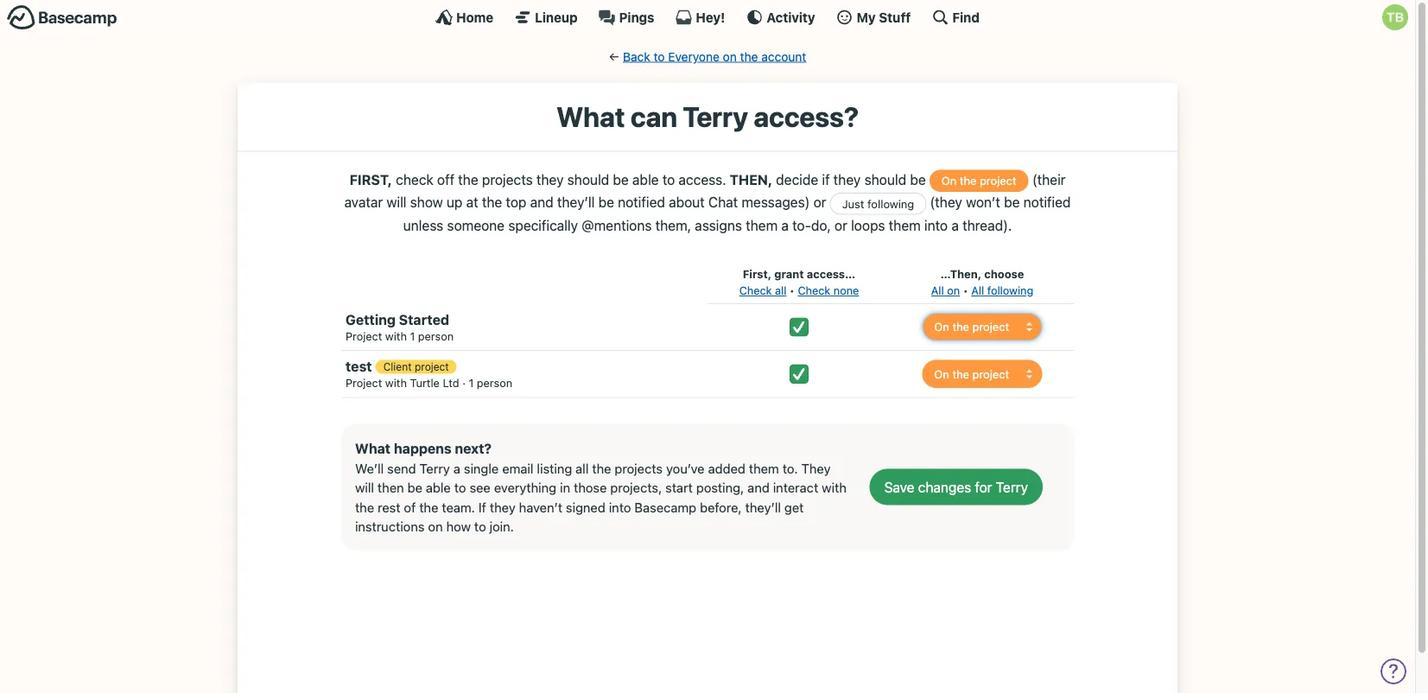 Task type: describe. For each thing, give the bounding box(es) containing it.
into inside (they won't be notified unless someone specifically @mentions them, assigns them a to-do, or loops them into a thread).
[[925, 217, 948, 233]]

check
[[396, 171, 434, 187]]

instructions
[[355, 519, 425, 534]]

pings button
[[599, 9, 655, 26]]

…then, choose all on • all following
[[931, 267, 1034, 297]]

can
[[631, 100, 677, 133]]

then
[[378, 480, 404, 495]]

(they won't be notified unless someone specifically @mentions them, assigns them a to-do, or loops them into a thread).
[[403, 194, 1071, 233]]

2 check from the left
[[798, 284, 831, 297]]

do,
[[811, 217, 831, 233]]

on
[[942, 174, 957, 187]]

home
[[456, 10, 494, 25]]

the right "on"
[[960, 174, 977, 187]]

none
[[834, 284, 859, 297]]

signed
[[566, 500, 606, 515]]

on inside what happens next? we'll send terry a single email listing all the projects you've added them to.                    they will then be able to see everything in those projects, start posting, and interact with the rest of the team.                   if they haven't signed into basecamp before, they'll get instructions on how to join.
[[428, 519, 443, 534]]

before,
[[700, 500, 742, 515]]

chat
[[709, 194, 738, 210]]

interact
[[773, 480, 819, 495]]

the inside (their avatar will show up at the top and they'll be notified about chat messages)           or
[[482, 194, 502, 210]]

(their avatar will show up at the top and they'll be notified about chat messages)           or
[[344, 171, 1066, 210]]

be inside (they won't be notified unless someone specifically @mentions them, assigns them a to-do, or loops them into a thread).
[[1004, 194, 1020, 210]]

(their
[[1033, 171, 1066, 187]]

@mentions
[[582, 217, 652, 233]]

they'll inside (their avatar will show up at the top and they'll be notified about chat messages)           or
[[557, 194, 595, 210]]

·
[[462, 376, 466, 389]]

to down if
[[474, 519, 486, 534]]

team.
[[442, 500, 475, 515]]

someone
[[447, 217, 505, 233]]

if
[[822, 171, 830, 187]]

2 horizontal spatial they
[[834, 171, 861, 187]]

2 should from the left
[[865, 171, 907, 187]]

the left account
[[740, 49, 758, 64]]

to.
[[783, 461, 798, 476]]

(they
[[930, 194, 963, 210]]

check all button
[[739, 282, 787, 299]]

them down messages) at the right
[[746, 217, 778, 233]]

on inside …then, choose all on • all following
[[947, 284, 960, 297]]

back to everyone on the account link
[[623, 49, 807, 64]]

client project project with turtle ltd                             · 1 person
[[346, 361, 513, 389]]

able inside what happens next? we'll send terry a single email listing all the projects you've added them to.                    they will then be able to see everything in those projects, start posting, and interact with the rest of the team.                   if they haven't signed into basecamp before, they'll get instructions on how to join.
[[426, 480, 451, 495]]

1 horizontal spatial terry
[[683, 100, 748, 133]]

them down just following
[[889, 217, 921, 233]]

access…
[[807, 267, 856, 280]]

what for what can terry access?
[[557, 100, 625, 133]]

test
[[346, 358, 372, 375]]

notified inside (they won't be notified unless someone specifically @mentions them, assigns them a to-do, or loops them into a thread).
[[1024, 194, 1071, 210]]

activity
[[767, 10, 815, 25]]

grant
[[775, 267, 804, 280]]

stuff
[[879, 10, 911, 25]]

you've
[[666, 461, 705, 476]]

the up those
[[592, 461, 611, 476]]

lineup link
[[514, 9, 578, 26]]

to-
[[793, 217, 811, 233]]

←
[[609, 49, 620, 64]]

account
[[762, 49, 807, 64]]

hey!
[[696, 10, 725, 25]]

projects inside what happens next? we'll send terry a single email listing all the projects you've added them to.                    they will then be able to see everything in those projects, start posting, and interact with the rest of the team.                   if they haven't signed into basecamp before, they'll get instructions on how to join.
[[615, 461, 663, 476]]

see
[[470, 480, 491, 495]]

choose
[[985, 267, 1024, 280]]

1 inside client project project with turtle ltd                             · 1 person
[[469, 376, 474, 389]]

up
[[447, 194, 463, 210]]

home link
[[436, 9, 494, 26]]

find button
[[932, 9, 980, 26]]

what can terry access?
[[557, 100, 859, 133]]

projects,
[[610, 480, 662, 495]]

first, grant access… check all • check none
[[739, 267, 859, 297]]

or inside (they won't be notified unless someone specifically @mentions them, assigns them a to-do, or loops them into a thread).
[[835, 217, 848, 233]]

next?
[[455, 440, 492, 456]]

of
[[404, 500, 416, 515]]

if
[[479, 500, 486, 515]]

in
[[560, 480, 570, 495]]

first,
[[350, 171, 392, 187]]

access?
[[754, 100, 859, 133]]

to right back
[[654, 49, 665, 64]]

be inside (their avatar will show up at the top and they'll be notified about chat messages)           or
[[599, 194, 614, 210]]

1 inside getting started project                             with 1 person
[[410, 329, 415, 342]]

project for client
[[346, 376, 382, 389]]

activity link
[[746, 9, 815, 26]]

unless
[[403, 217, 444, 233]]

all inside what happens next? we'll send terry a single email listing all the projects you've added them to.                    they will then be able to see everything in those projects, start posting, and interact with the rest of the team.                   if they haven't signed into basecamp before, they'll get instructions on how to join.
[[576, 461, 589, 476]]

find
[[953, 10, 980, 25]]

be inside what happens next? we'll send terry a single email listing all the projects you've added them to.                    they will then be able to see everything in those projects, start posting, and interact with the rest of the team.                   if they haven't signed into basecamp before, they'll get instructions on how to join.
[[408, 480, 423, 495]]

happens
[[394, 440, 452, 456]]

loops
[[851, 217, 885, 233]]

client
[[383, 361, 412, 373]]

off
[[437, 171, 455, 187]]

them,
[[656, 217, 691, 233]]

main element
[[0, 0, 1416, 34]]

my stuff
[[857, 10, 911, 25]]

will inside what happens next? we'll send terry a single email listing all the projects you've added them to.                    they will then be able to see everything in those projects, start posting, and interact with the rest of the team.                   if they haven't signed into basecamp before, they'll get instructions on how to join.
[[355, 480, 374, 495]]

pings
[[619, 10, 655, 25]]

turtle
[[410, 376, 440, 389]]

getting
[[346, 311, 396, 328]]

at
[[466, 194, 478, 210]]

tim burton image
[[1383, 4, 1409, 30]]

first,
[[743, 267, 772, 280]]

join.
[[490, 519, 514, 534]]

haven't
[[519, 500, 563, 515]]

person inside getting started project                             with 1 person
[[418, 329, 454, 342]]

everything
[[494, 480, 557, 495]]

what happens next? we'll send terry a single email listing all the projects you've added them to.                    they will then be able to see everything in those projects, start posting, and interact with the rest of the team.                   if they haven't signed into basecamp before, they'll get instructions on how to join.
[[355, 440, 847, 534]]

project for getting
[[346, 329, 382, 342]]

messages)
[[742, 194, 810, 210]]



Task type: vqa. For each thing, say whether or not it's contained in the screenshot.
them within WHAT HAPPENS NEXT? WE'LL SEND TERRY A SINGLE EMAIL LISTING ALL THE PROJECTS YOU'VE ADDED THEM TO.                    THEY WILL THEN BE ABLE TO SEE EVERYTHING IN THOSE PROJECTS, START POSTING, AND INTERACT WITH THE REST OF THE TEAM.                   IF THEY HAVEN'T SIGNED INTO BASECAMP BEFORE, THEY'LL GET INSTRUCTIONS ON HOW TO JOIN.
yes



Task type: locate. For each thing, give the bounding box(es) containing it.
1 vertical spatial following
[[988, 284, 1034, 297]]

0 horizontal spatial notified
[[618, 194, 665, 210]]

• down grant
[[790, 284, 795, 297]]

0 horizontal spatial should
[[568, 171, 610, 187]]

all following button
[[972, 282, 1034, 299]]

1 horizontal spatial a
[[782, 217, 789, 233]]

or right do,
[[835, 217, 848, 233]]

with for client
[[385, 376, 407, 389]]

they'll up specifically
[[557, 194, 595, 210]]

with inside client project project with turtle ltd                             · 1 person
[[385, 376, 407, 389]]

them inside what happens next? we'll send terry a single email listing all the projects you've added them to.                    they will then be able to see everything in those projects, start posting, and interact with the rest of the team.                   if they haven't signed into basecamp before, they'll get instructions on how to join.
[[749, 461, 779, 476]]

with for getting
[[385, 329, 407, 342]]

access.
[[679, 171, 726, 187]]

they up join.
[[490, 500, 516, 515]]

2 horizontal spatial a
[[952, 217, 959, 233]]

just
[[842, 197, 865, 210]]

my stuff button
[[836, 9, 911, 26]]

1 vertical spatial projects
[[615, 461, 663, 476]]

1 horizontal spatial and
[[748, 480, 770, 495]]

what up we'll
[[355, 440, 391, 456]]

1 horizontal spatial they
[[537, 171, 564, 187]]

terry
[[683, 100, 748, 133], [420, 461, 450, 476]]

1 horizontal spatial should
[[865, 171, 907, 187]]

what inside what happens next? we'll send terry a single email listing all the projects you've added them to.                    they will then be able to see everything in those projects, start posting, and interact with the rest of the team.                   if they haven't signed into basecamp before, they'll get instructions on how to join.
[[355, 440, 391, 456]]

person inside client project project with turtle ltd                             · 1 person
[[477, 376, 513, 389]]

0 horizontal spatial all
[[576, 461, 589, 476]]

they'll left get at right
[[745, 500, 781, 515]]

1 vertical spatial into
[[609, 500, 631, 515]]

0 horizontal spatial terry
[[420, 461, 450, 476]]

they
[[802, 461, 831, 476]]

and left 'interact'
[[748, 480, 770, 495]]

notified
[[618, 194, 665, 210], [1024, 194, 1071, 210]]

0 horizontal spatial projects
[[482, 171, 533, 187]]

then,
[[730, 171, 773, 187]]

0 horizontal spatial person
[[418, 329, 454, 342]]

a
[[782, 217, 789, 233], [952, 217, 959, 233], [454, 461, 461, 476]]

2 vertical spatial with
[[822, 480, 847, 495]]

projects up projects,
[[615, 461, 663, 476]]

0 vertical spatial with
[[385, 329, 407, 342]]

1 horizontal spatial •
[[963, 284, 969, 297]]

1 horizontal spatial or
[[835, 217, 848, 233]]

into down (they
[[925, 217, 948, 233]]

back
[[623, 49, 651, 64]]

basecamp
[[635, 500, 697, 515]]

2 • from the left
[[963, 284, 969, 297]]

0 horizontal spatial check
[[739, 284, 772, 297]]

we'll
[[355, 461, 384, 476]]

1 vertical spatial person
[[477, 376, 513, 389]]

1 vertical spatial project
[[346, 376, 382, 389]]

with inside what happens next? we'll send terry a single email listing all the projects you've added them to.                    they will then be able to see everything in those projects, start posting, and interact with the rest of the team.                   if they haven't signed into basecamp before, they'll get instructions on how to join.
[[822, 480, 847, 495]]

1 vertical spatial all
[[576, 461, 589, 476]]

them left to.
[[749, 461, 779, 476]]

0 horizontal spatial will
[[355, 480, 374, 495]]

those
[[574, 480, 607, 495]]

check down first,
[[739, 284, 772, 297]]

following inside …then, choose all on • all following
[[988, 284, 1034, 297]]

following down choose
[[988, 284, 1034, 297]]

None submit
[[870, 469, 1043, 505]]

what left can
[[557, 100, 625, 133]]

0 horizontal spatial what
[[355, 440, 391, 456]]

0 horizontal spatial 1
[[410, 329, 415, 342]]

0 vertical spatial project
[[980, 174, 1017, 187]]

everyone
[[668, 49, 720, 64]]

email
[[502, 461, 534, 476]]

all
[[775, 284, 787, 297], [576, 461, 589, 476]]

projects up top
[[482, 171, 533, 187]]

0 vertical spatial project
[[346, 329, 382, 342]]

terry down back to everyone on the account link
[[683, 100, 748, 133]]

project up the won't at right
[[980, 174, 1017, 187]]

all inside first, grant access… check all • check none
[[775, 284, 787, 297]]

1 project from the top
[[346, 329, 382, 342]]

and inside (their avatar will show up at the top and they'll be notified about chat messages)           or
[[530, 194, 554, 210]]

all down grant
[[775, 284, 787, 297]]

just following
[[842, 197, 915, 210]]

terry inside what happens next? we'll send terry a single email listing all the projects you've added them to.                    they will then be able to see everything in those projects, start posting, and interact with the rest of the team.                   if they haven't signed into basecamp before, they'll get instructions on how to join.
[[420, 461, 450, 476]]

• inside first, grant access… check all • check none
[[790, 284, 795, 297]]

started
[[399, 311, 449, 328]]

1 horizontal spatial following
[[988, 284, 1034, 297]]

0 horizontal spatial •
[[790, 284, 795, 297]]

1 right "·"
[[469, 376, 474, 389]]

1 notified from the left
[[618, 194, 665, 210]]

1 vertical spatial they'll
[[745, 500, 781, 515]]

first, check off the projects they should be able to access. then, decide if they should be
[[350, 171, 930, 187]]

project inside client project project with turtle ltd                             · 1 person
[[415, 361, 449, 373]]

1 vertical spatial able
[[426, 480, 451, 495]]

…then,
[[941, 267, 982, 280]]

1 vertical spatial on
[[947, 284, 960, 297]]

won't
[[966, 194, 1001, 210]]

notified inside (their avatar will show up at the top and they'll be notified about chat messages)           or
[[618, 194, 665, 210]]

added
[[708, 461, 746, 476]]

← back to everyone on the account
[[609, 49, 807, 64]]

lineup
[[535, 10, 578, 25]]

a left to-
[[782, 217, 789, 233]]

posting,
[[696, 480, 744, 495]]

switch accounts image
[[7, 4, 118, 31]]

person right "·"
[[477, 376, 513, 389]]

0 horizontal spatial on
[[428, 519, 443, 534]]

specifically
[[508, 217, 578, 233]]

0 horizontal spatial they'll
[[557, 194, 595, 210]]

project down test at the left bottom of page
[[346, 376, 382, 389]]

check none button
[[798, 282, 859, 299]]

0 vertical spatial all
[[775, 284, 787, 297]]

decide
[[776, 171, 819, 187]]

1 horizontal spatial will
[[387, 194, 407, 210]]

0 vertical spatial 1
[[410, 329, 415, 342]]

0 vertical spatial projects
[[482, 171, 533, 187]]

into down projects,
[[609, 500, 631, 515]]

show
[[410, 194, 443, 210]]

1 vertical spatial terry
[[420, 461, 450, 476]]

1 horizontal spatial what
[[557, 100, 625, 133]]

getting started project                             with 1 person
[[346, 311, 454, 342]]

1 vertical spatial what
[[355, 440, 391, 456]]

•
[[790, 284, 795, 297], [963, 284, 969, 297]]

1 horizontal spatial all
[[972, 284, 984, 297]]

they up specifically
[[537, 171, 564, 187]]

1 vertical spatial will
[[355, 480, 374, 495]]

0 horizontal spatial and
[[530, 194, 554, 210]]

person down started
[[418, 329, 454, 342]]

on the project
[[942, 174, 1017, 187]]

2 vertical spatial on
[[428, 519, 443, 534]]

project up turtle
[[415, 361, 449, 373]]

0 vertical spatial into
[[925, 217, 948, 233]]

0 vertical spatial will
[[387, 194, 407, 210]]

to up team.
[[454, 480, 466, 495]]

will inside (their avatar will show up at the top and they'll be notified about chat messages)           or
[[387, 194, 407, 210]]

and up specifically
[[530, 194, 554, 210]]

1 • from the left
[[790, 284, 795, 297]]

1 should from the left
[[568, 171, 610, 187]]

0 horizontal spatial all
[[931, 284, 944, 297]]

terry down happens
[[420, 461, 450, 476]]

1 vertical spatial and
[[748, 480, 770, 495]]

check down access…
[[798, 284, 831, 297]]

with down getting
[[385, 329, 407, 342]]

to up about
[[663, 171, 675, 187]]

1 down started
[[410, 329, 415, 342]]

0 vertical spatial able
[[633, 171, 659, 187]]

will down we'll
[[355, 480, 374, 495]]

start
[[666, 480, 693, 495]]

0 horizontal spatial into
[[609, 500, 631, 515]]

rest
[[378, 500, 401, 515]]

1 vertical spatial or
[[835, 217, 848, 233]]

single
[[464, 461, 499, 476]]

0 horizontal spatial following
[[868, 197, 915, 210]]

what for what happens next? we'll send terry a single email listing all the projects you've added them to.                    they will then be able to see everything in those projects, start posting, and interact with the rest of the team.                   if they haven't signed into basecamp before, they'll get instructions on how to join.
[[355, 440, 391, 456]]

a left single
[[454, 461, 461, 476]]

on left how
[[428, 519, 443, 534]]

• down "…then,"
[[963, 284, 969, 297]]

0 vertical spatial they'll
[[557, 194, 595, 210]]

1 check from the left
[[739, 284, 772, 297]]

top
[[506, 194, 527, 210]]

with down they
[[822, 480, 847, 495]]

with inside getting started project                             with 1 person
[[385, 329, 407, 342]]

ltd
[[443, 376, 459, 389]]

1 horizontal spatial project
[[980, 174, 1017, 187]]

project inside getting started project                             with 1 person
[[346, 329, 382, 342]]

should up just following
[[865, 171, 907, 187]]

notified down first, check off the projects they should be able to access. then, decide if they should be
[[618, 194, 665, 210]]

they right if
[[834, 171, 861, 187]]

following up loops
[[868, 197, 915, 210]]

all
[[931, 284, 944, 297], [972, 284, 984, 297]]

able up them,
[[633, 171, 659, 187]]

all on button
[[931, 282, 960, 299]]

0 vertical spatial terry
[[683, 100, 748, 133]]

1 horizontal spatial projects
[[615, 461, 663, 476]]

0 horizontal spatial able
[[426, 480, 451, 495]]

1 vertical spatial project
[[415, 361, 449, 373]]

the left rest
[[355, 500, 374, 515]]

2 notified from the left
[[1024, 194, 1071, 210]]

project inside client project project with turtle ltd                             · 1 person
[[346, 376, 382, 389]]

a down (they
[[952, 217, 959, 233]]

2 project from the top
[[346, 376, 382, 389]]

0 vertical spatial on
[[723, 49, 737, 64]]

with
[[385, 329, 407, 342], [385, 376, 407, 389], [822, 480, 847, 495]]

should up the @mentions
[[568, 171, 610, 187]]

on down "…then,"
[[947, 284, 960, 297]]

0 vertical spatial person
[[418, 329, 454, 342]]

the right "at"
[[482, 194, 502, 210]]

into
[[925, 217, 948, 233], [609, 500, 631, 515]]

they'll
[[557, 194, 595, 210], [745, 500, 781, 515]]

will down check
[[387, 194, 407, 210]]

thread).
[[963, 217, 1012, 233]]

and inside what happens next? we'll send terry a single email listing all the projects you've added them to.                    they will then be able to see everything in those projects, start posting, and interact with the rest of the team.                   if they haven't signed into basecamp before, they'll get instructions on how to join.
[[748, 480, 770, 495]]

or
[[814, 194, 827, 210], [835, 217, 848, 233]]

0 vertical spatial or
[[814, 194, 827, 210]]

they inside what happens next? we'll send terry a single email listing all the projects you've added them to.                    they will then be able to see everything in those projects, start posting, and interact with the rest of the team.                   if they haven't signed into basecamp before, they'll get instructions on how to join.
[[490, 500, 516, 515]]

or inside (their avatar will show up at the top and they'll be notified about chat messages)           or
[[814, 194, 827, 210]]

0 vertical spatial following
[[868, 197, 915, 210]]

2 horizontal spatial on
[[947, 284, 960, 297]]

0 horizontal spatial or
[[814, 194, 827, 210]]

they
[[537, 171, 564, 187], [834, 171, 861, 187], [490, 500, 516, 515]]

the right of at the bottom left of the page
[[419, 500, 439, 515]]

• inside …then, choose all on • all following
[[963, 284, 969, 297]]

1 horizontal spatial notified
[[1024, 194, 1071, 210]]

all up those
[[576, 461, 589, 476]]

get
[[785, 500, 804, 515]]

my
[[857, 10, 876, 25]]

person
[[418, 329, 454, 342], [477, 376, 513, 389]]

1 all from the left
[[931, 284, 944, 297]]

or up do,
[[814, 194, 827, 210]]

2 all from the left
[[972, 284, 984, 297]]

to
[[654, 49, 665, 64], [663, 171, 675, 187], [454, 480, 466, 495], [474, 519, 486, 534]]

they'll inside what happens next? we'll send terry a single email listing all the projects you've added them to.                    they will then be able to see everything in those projects, start posting, and interact with the rest of the team.                   if they haven't signed into basecamp before, they'll get instructions on how to join.
[[745, 500, 781, 515]]

0 horizontal spatial they
[[490, 500, 516, 515]]

and
[[530, 194, 554, 210], [748, 480, 770, 495]]

hey! button
[[675, 9, 725, 26]]

1 horizontal spatial on
[[723, 49, 737, 64]]

notified down (their
[[1024, 194, 1071, 210]]

into inside what happens next? we'll send terry a single email listing all the projects you've added them to.                    they will then be able to see everything in those projects, start posting, and interact with the rest of the team.                   if they haven't signed into basecamp before, they'll get instructions on how to join.
[[609, 500, 631, 515]]

listing
[[537, 461, 572, 476]]

1 horizontal spatial person
[[477, 376, 513, 389]]

1 horizontal spatial check
[[798, 284, 831, 297]]

projects
[[482, 171, 533, 187], [615, 461, 663, 476]]

able up team.
[[426, 480, 451, 495]]

1 horizontal spatial into
[[925, 217, 948, 233]]

project
[[346, 329, 382, 342], [346, 376, 382, 389]]

able
[[633, 171, 659, 187], [426, 480, 451, 495]]

0 vertical spatial and
[[530, 194, 554, 210]]

1 vertical spatial with
[[385, 376, 407, 389]]

project down getting
[[346, 329, 382, 342]]

1 horizontal spatial they'll
[[745, 500, 781, 515]]

the right off
[[458, 171, 479, 187]]

1 horizontal spatial 1
[[469, 376, 474, 389]]

1 horizontal spatial all
[[775, 284, 787, 297]]

a inside what happens next? we'll send terry a single email listing all the projects you've added them to.                    they will then be able to see everything in those projects, start posting, and interact with the rest of the team.                   if they haven't signed into basecamp before, they'll get instructions on how to join.
[[454, 461, 461, 476]]

how
[[446, 519, 471, 534]]

with down client
[[385, 376, 407, 389]]

1 vertical spatial 1
[[469, 376, 474, 389]]

on
[[723, 49, 737, 64], [947, 284, 960, 297], [428, 519, 443, 534]]

1 horizontal spatial able
[[633, 171, 659, 187]]

0 horizontal spatial project
[[415, 361, 449, 373]]

on right everyone
[[723, 49, 737, 64]]

0 horizontal spatial a
[[454, 461, 461, 476]]

check
[[739, 284, 772, 297], [798, 284, 831, 297]]

them
[[746, 217, 778, 233], [889, 217, 921, 233], [749, 461, 779, 476]]

0 vertical spatial what
[[557, 100, 625, 133]]



